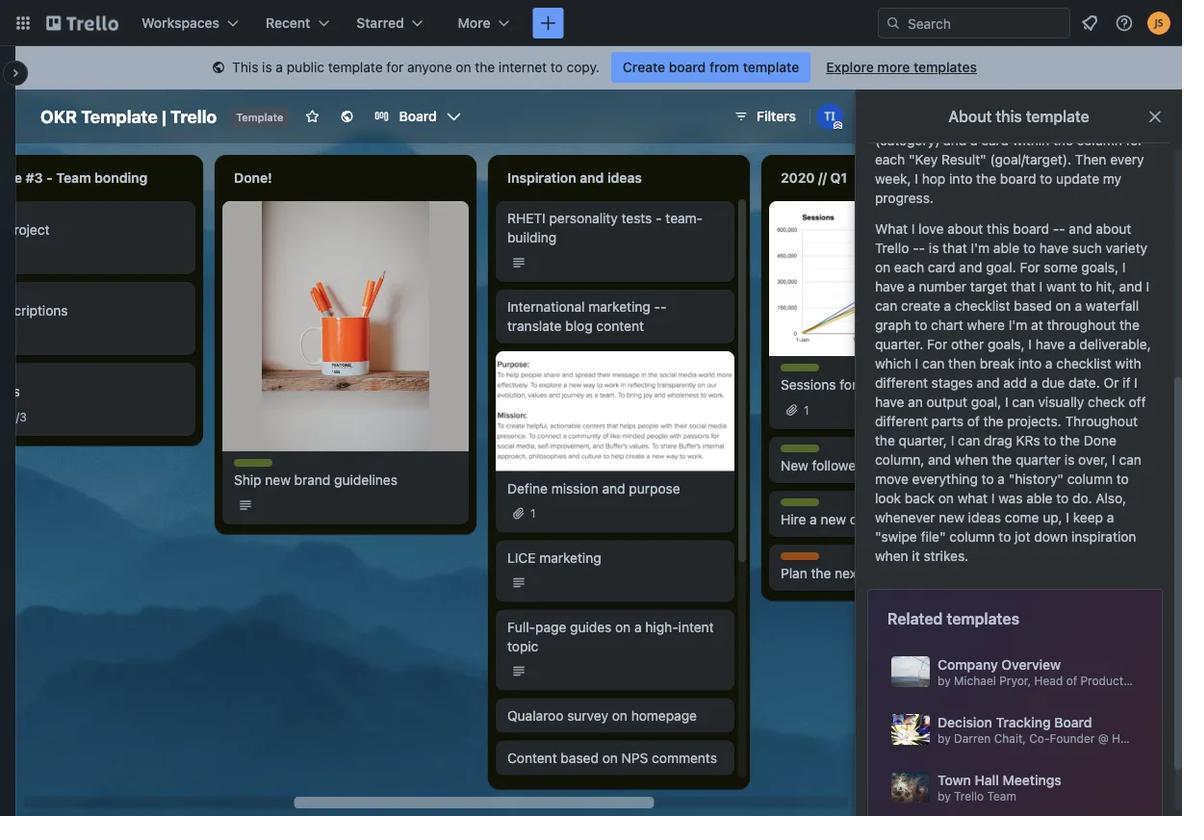 Task type: locate. For each thing, give the bounding box(es) containing it.
1 vertical spatial at
[[1031, 317, 1043, 333]]

1 different from the top
[[875, 375, 928, 391]]

team-
[[666, 210, 703, 226]]

to left the 'hit,'
[[1080, 279, 1093, 295]]

0 horizontal spatial template
[[328, 59, 383, 75]]

0 horizontal spatial blog
[[566, 318, 593, 334]]

1 vertical spatial create
[[901, 298, 941, 314]]

individual
[[875, 55, 934, 71]]

for down chart
[[927, 337, 948, 352]]

done inside done sessions for the blog
[[781, 365, 810, 378]]

done down new at the bottom of the page
[[781, 500, 810, 513]]

2 horizontal spatial our
[[1087, 36, 1108, 52]]

0 vertical spatial different
[[875, 375, 928, 391]]

full-
[[507, 619, 535, 635]]

done ship new brand guidelines
[[234, 460, 398, 488]]

have down goal-
[[964, 36, 993, 52]]

color: lime, title: "done" element for hire a new content marketer
[[781, 499, 819, 513]]

content down look
[[850, 512, 898, 527]]

0 horizontal spatial able
[[994, 240, 1020, 256]]

done inside done new followers on ig
[[781, 446, 810, 459]]

template
[[81, 106, 158, 127], [236, 111, 284, 124]]

the up "column,"
[[875, 433, 895, 449]]

0 vertical spatial based
[[1014, 298, 1052, 314]]

hugo
[[1112, 732, 1141, 745]]

inspiration
[[1072, 529, 1137, 545]]

2 horizontal spatial 1
[[804, 403, 809, 417]]

0 vertical spatial marketing
[[589, 299, 651, 315]]

(category)
[[875, 132, 940, 148]]

1 horizontal spatial into
[[1019, 356, 1042, 372]]

1 vertical spatial content
[[850, 512, 898, 527]]

public image
[[339, 109, 355, 124]]

other
[[951, 337, 984, 352]]

international marketing -- translate blog content
[[507, 299, 667, 334]]

progress down "individual"
[[899, 75, 954, 91]]

result"
[[942, 152, 987, 168]]

"key
[[909, 152, 938, 168]]

done inside "done ship new brand guidelines"
[[234, 460, 263, 474]]

column,
[[875, 452, 925, 468]]

0 vertical spatial content
[[596, 318, 644, 334]]

okr inside board name text field
[[40, 106, 77, 127]]

0 horizontal spatial my
[[929, 94, 947, 110]]

based down survey
[[561, 750, 599, 766]]

1 vertical spatial i'm
[[1009, 317, 1028, 333]]

break
[[980, 356, 1015, 372]]

2 horizontal spatial new
[[939, 510, 965, 526]]

have down throughout
[[1036, 337, 1065, 352]]

0 vertical spatial with
[[958, 75, 984, 91]]

key
[[1118, 0, 1141, 13]]

then
[[1075, 152, 1107, 168]]

can
[[875, 298, 898, 314], [922, 356, 945, 372], [1012, 394, 1035, 410], [958, 433, 981, 449], [1119, 452, 1142, 468]]

search image
[[886, 15, 901, 31]]

0 vertical spatial at
[[1073, 17, 1085, 33]]

this right sm icon
[[232, 59, 258, 75]]

progress up solution in the top right of the page
[[938, 55, 993, 71]]

board up founder
[[1055, 715, 1092, 731]]

1 horizontal spatial template
[[743, 59, 799, 75]]

trello inside company overview by michael pryor, head of product @ trello
[[1141, 674, 1171, 687]]

1 vertical spatial board
[[1055, 715, 1092, 731]]

my down every
[[1103, 171, 1122, 187]]

and
[[1091, 0, 1114, 13], [1077, 55, 1100, 71], [944, 132, 967, 148], [580, 170, 604, 186], [1069, 221, 1092, 237], [959, 260, 983, 275], [1120, 279, 1143, 295], [977, 375, 1000, 391], [928, 452, 951, 468], [602, 481, 625, 496]]

1 vertical spatial checklist
[[1057, 356, 1112, 372]]

translate
[[507, 318, 562, 334]]

of inside what i love about this board -- and about trello -- is that i'm able to have such variety on each card and goal. for some goals, i have a number target that i want to hit, and i can create a checklist based on a waterfall graph to chart where i'm at throughout the quarter. for other goals, i have a deliverable, which i can then break into a checklist with different stages and add a due date. or if i have an output goal, i can visually check off different parts of the projects. throughout the quarter, i can drag krs to the done column, and when the quarter is over, i can move everything to a "history" column to look back on what i was able to do. also, whenever new ideas come up, i keep a "swipe file" column to jot down inspiration when it strikes.
[[967, 414, 980, 429]]

1 vertical spatial marketing
[[539, 550, 601, 566]]

qualaroo survey on homepage
[[507, 708, 697, 724]]

1 horizontal spatial based
[[1014, 298, 1052, 314]]

create down number
[[901, 298, 941, 314]]

for left anyone
[[386, 59, 404, 75]]

product
[[1081, 674, 1124, 687]]

when up everything
[[955, 452, 988, 468]]

1 by from the top
[[938, 674, 951, 687]]

have inside the when we started using objectives and key results (okrs) for goal-setting at buffer, we were eager to have a way to track our individual progress on our goals and to share our progress with teammates. this trello board is my solution for okr planning. i create a column for each "objective" (category) and a card within the column for each "key result" (goal/target). then every week, i hop into the board to update my progress.
[[964, 36, 993, 52]]

on right survey
[[612, 708, 628, 724]]

2 vertical spatial by
[[938, 790, 951, 803]]

on right guides
[[615, 619, 631, 635]]

able down "history"
[[1027, 491, 1053, 506]]

goal-
[[993, 17, 1026, 33]]

back to home image
[[46, 8, 118, 39]]

0 horizontal spatial ideas
[[608, 170, 642, 186]]

ideas inside what i love about this board -- and about trello -- is that i'm able to have such variety on each card and goal. for some goals, i have a number target that i want to hit, and i can create a checklist based on a waterfall graph to chart where i'm at throughout the quarter. for other goals, i have a deliverable, which i can then break into a checklist with different stages and add a due date. or if i have an output goal, i can visually check off different parts of the projects. throughout the quarter, i can drag krs to the done column, and when the quarter is over, i can move everything to a "history" column to look back on what i was able to do. also, whenever new ideas come up, i keep a "swipe file" column to jot down inspiration when it strikes.
[[968, 510, 1001, 526]]

board
[[399, 108, 437, 124], [1055, 715, 1092, 731]]

by for decision tracking board
[[938, 732, 951, 745]]

1 horizontal spatial template
[[236, 111, 284, 124]]

new inside "done ship new brand guidelines"
[[265, 472, 291, 488]]

templates down eager
[[914, 59, 977, 75]]

None text field
[[0, 163, 195, 194]]

1 horizontal spatial goals,
[[1082, 260, 1119, 275]]

projects.
[[1007, 414, 1062, 429]]

marketing right lice
[[539, 550, 601, 566]]

1 vertical spatial our
[[1016, 55, 1036, 71]]

hire a new content marketer link
[[781, 510, 1004, 529]]

marketing for international
[[589, 299, 651, 315]]

progress
[[938, 55, 993, 71], [899, 75, 954, 91]]

marketer
[[901, 512, 957, 527]]

is inside the when we started using objectives and key results (okrs) for goal-setting at buffer, we were eager to have a way to track our individual progress on our goals and to share our progress with teammates. this trello board is my solution for okr planning. i create a column for each "objective" (category) and a card within the column for each "key result" (goal/target). then every week, i hop into the board to update my progress.
[[915, 94, 925, 110]]

0 vertical spatial we
[[915, 0, 932, 13]]

a right hire
[[810, 512, 817, 527]]

waterfall
[[1086, 298, 1139, 314]]

board down this is a public template for anyone on the internet to copy. in the top of the page
[[399, 108, 437, 124]]

tracking
[[996, 715, 1051, 731]]

over,
[[1079, 452, 1109, 468]]

our
[[1087, 36, 1108, 52], [1016, 55, 1036, 71], [875, 75, 896, 91]]

by down 'decision'
[[938, 732, 951, 745]]

and inside 'inspiration and ideas' text field
[[580, 170, 604, 186]]

i'm up goal.
[[971, 240, 990, 256]]

rheti
[[507, 210, 546, 226]]

high-
[[645, 619, 679, 635]]

goals, up the 'hit,'
[[1082, 260, 1119, 275]]

0 vertical spatial my
[[929, 94, 947, 110]]

1 vertical spatial for
[[927, 337, 948, 352]]

0 vertical spatial by
[[938, 674, 951, 687]]

1 vertical spatial @
[[1098, 732, 1109, 745]]

1 horizontal spatial blog
[[885, 377, 912, 393]]

with up if
[[1116, 356, 1142, 372]]

this up within
[[996, 107, 1022, 126]]

blog down international
[[566, 318, 593, 334]]

buffer,
[[1088, 17, 1130, 33]]

1 horizontal spatial content
[[850, 512, 898, 527]]

this
[[232, 59, 258, 75], [1064, 75, 1090, 91]]

content inside international marketing -- translate blog content
[[596, 318, 644, 334]]

new inside what i love about this board -- and about trello -- is that i'm able to have such variety on each card and goal. for some goals, i have a number target that i want to hit, and i can create a checklist based on a waterfall graph to chart where i'm at throughout the quarter. for other goals, i have a deliverable, which i can then break into a checklist with different stages and add a due date. or if i have an output goal, i can visually check off different parts of the projects. throughout the quarter, i can drag krs to the done column, and when the quarter is over, i can move everything to a "history" column to look back on what i was able to do. also, whenever new ideas come up, i keep a "swipe file" column to jot down inspiration when it strikes.
[[939, 510, 965, 526]]

more button
[[446, 8, 521, 39]]

1 vertical spatial goals,
[[988, 337, 1025, 352]]

create inside what i love about this board -- and about trello -- is that i'm able to have such variety on each card and goal. for some goals, i have a number target that i want to hit, and i can create a checklist based on a waterfall graph to chart where i'm at throughout the quarter. for other goals, i have a deliverable, which i can then break into a checklist with different stages and add a due date. or if i have an output goal, i can visually check off different parts of the projects. throughout the quarter, i can drag krs to the done column, and when the quarter is over, i can move everything to a "history" column to look back on what i was able to do. also, whenever new ideas come up, i keep a "swipe file" column to jot down inspiration when it strikes.
[[901, 298, 941, 314]]

this
[[996, 107, 1022, 126], [987, 221, 1010, 237]]

1 horizontal spatial our
[[1016, 55, 1036, 71]]

0 horizontal spatial okr
[[40, 106, 77, 127]]

started
[[936, 0, 980, 13]]

0 horizontal spatial i'm
[[971, 240, 990, 256]]

with inside what i love about this board -- and about trello -- is that i'm able to have such variety on each card and goal. for some goals, i have a number target that i want to hit, and i can create a checklist based on a waterfall graph to chart where i'm at throughout the quarter. for other goals, i have a deliverable, which i can then break into a checklist with different stages and add a due date. or if i have an output goal, i can visually check off different parts of the projects. throughout the quarter, i can drag krs to the done column, and when the quarter is over, i can move everything to a "history" column to look back on what i was able to do. also, whenever new ideas come up, i keep a "swipe file" column to jot down inspiration when it strikes.
[[1116, 356, 1142, 372]]

new right hire
[[821, 512, 846, 527]]

content based on nps comments
[[507, 750, 717, 766]]

done new followers on ig
[[781, 446, 904, 474]]

also,
[[1096, 491, 1127, 506]]

3 by from the top
[[938, 790, 951, 803]]

0 horizontal spatial content
[[596, 318, 644, 334]]

card inside the when we started using objectives and key results (okrs) for goal-setting at buffer, we were eager to have a way to track our individual progress on our goals and to share our progress with teammates. this trello board is my solution for okr planning. i create a column for each "objective" (category) and a card within the column for each "key result" (goal/target). then every week, i hop into the board to update my progress.
[[982, 132, 1009, 148]]

update
[[1056, 171, 1100, 187]]

template left |
[[81, 106, 158, 127]]

color: lime, title: "done" element down new at the bottom of the page
[[781, 499, 819, 513]]

way
[[1008, 36, 1032, 52]]

by inside company overview by michael pryor, head of product @ trello
[[938, 674, 951, 687]]

file"
[[921, 529, 946, 545]]

trello down the share
[[1094, 75, 1128, 91]]

0 vertical spatial ideas
[[608, 170, 642, 186]]

1 horizontal spatial when
[[955, 452, 988, 468]]

templates up company at the bottom of the page
[[947, 610, 1020, 628]]

0 vertical spatial blog
[[566, 318, 593, 334]]

0 horizontal spatial that
[[943, 240, 967, 256]]

with inside the when we started using objectives and key results (okrs) for goal-setting at buffer, we were eager to have a way to track our individual progress on our goals and to share our progress with teammates. this trello board is my solution for okr planning. i create a column for each "objective" (category) and a card within the column for each "key result" (goal/target). then every week, i hop into the board to update my progress.
[[958, 75, 984, 91]]

done
[[781, 365, 810, 378], [1084, 433, 1117, 449], [781, 446, 810, 459], [234, 460, 263, 474], [781, 500, 810, 513]]

0 vertical spatial @
[[1127, 674, 1138, 687]]

hall
[[975, 773, 999, 789]]

by inside decision tracking board by darren chait, co-founder @ hugo
[[938, 732, 951, 745]]

0 horizontal spatial with
[[958, 75, 984, 91]]

color: lime, title: "done" element down sessions
[[781, 445, 819, 459]]

0 horizontal spatial new
[[265, 472, 291, 488]]

of right the head
[[1067, 674, 1078, 687]]

to up also,
[[1117, 471, 1129, 487]]

1 vertical spatial my
[[1103, 171, 1122, 187]]

the inside done sessions for the blog
[[861, 377, 881, 393]]

is left over,
[[1065, 452, 1075, 468]]

okr
[[1025, 94, 1052, 110], [40, 106, 77, 127]]

new
[[265, 472, 291, 488], [939, 510, 965, 526], [821, 512, 846, 527]]

for
[[1020, 260, 1041, 275], [927, 337, 948, 352]]

my left about
[[929, 94, 947, 110]]

@ right product
[[1127, 674, 1138, 687]]

0 horizontal spatial at
[[1031, 317, 1043, 333]]

hop
[[922, 171, 946, 187]]

2 different from the top
[[875, 414, 928, 429]]

1 vertical spatial different
[[875, 414, 928, 429]]

a down throughout
[[1069, 337, 1076, 352]]

can down parts
[[958, 433, 981, 449]]

0 vertical spatial this
[[996, 107, 1022, 126]]

0 horizontal spatial template
[[81, 106, 158, 127]]

@ left 'hugo'
[[1098, 732, 1109, 745]]

color: lime, title: "done" element
[[781, 364, 819, 378], [781, 445, 819, 459], [234, 459, 272, 474], [781, 499, 819, 513]]

0 horizontal spatial board
[[399, 108, 437, 124]]

primary element
[[0, 0, 1182, 46]]

column down over,
[[1068, 471, 1113, 487]]

when down "swipe
[[875, 548, 909, 564]]

board down more at the top
[[875, 94, 911, 110]]

into down result" at the top right of page
[[950, 171, 973, 187]]

this up planning.
[[1064, 75, 1090, 91]]

@
[[1127, 674, 1138, 687], [1098, 732, 1109, 745]]

1 vertical spatial into
[[1019, 356, 1042, 372]]

by for town hall meetings
[[938, 790, 951, 803]]

ig
[[891, 458, 904, 474]]

0 vertical spatial card
[[982, 132, 1009, 148]]

which
[[875, 356, 912, 372]]

1 vertical spatial this
[[987, 221, 1010, 237]]

with up solution in the top right of the page
[[958, 75, 984, 91]]

lice marketing link
[[507, 548, 723, 568]]

0 horizontal spatial for
[[927, 337, 948, 352]]

eager
[[909, 36, 944, 52]]

content right translate
[[596, 318, 644, 334]]

based inside content based on nps comments link
[[561, 750, 599, 766]]

1 horizontal spatial @
[[1127, 674, 1138, 687]]

we up (okrs)
[[915, 0, 932, 13]]

for right sessions
[[840, 377, 857, 393]]

card inside what i love about this board -- and about trello -- is that i'm able to have such variety on each card and goal. for some goals, i have a number target that i want to hit, and i can create a checklist based on a waterfall graph to chart where i'm at throughout the quarter. for other goals, i have a deliverable, which i can then break into a checklist with different stages and add a due date. or if i have an output goal, i can visually check off different parts of the projects. throughout the quarter, i can drag krs to the done column, and when the quarter is over, i can move everything to a "history" column to look back on what i was able to do. also, whenever new ideas come up, i keep a "swipe file" column to jot down inspiration when it strikes.
[[928, 260, 956, 275]]

done for blog
[[781, 365, 810, 378]]

of inside company overview by michael pryor, head of product @ trello
[[1067, 674, 1078, 687]]

down
[[1034, 529, 1068, 545]]

@ inside company overview by michael pryor, head of product @ trello
[[1127, 674, 1138, 687]]

building
[[507, 230, 557, 246]]

darren
[[954, 732, 991, 745]]

0 horizontal spatial card
[[928, 260, 956, 275]]

0 vertical spatial for
[[1020, 260, 1041, 275]]

1 vertical spatial card
[[928, 260, 956, 275]]

on down want
[[1056, 298, 1071, 314]]

i'm right where
[[1009, 317, 1028, 333]]

goals, up break
[[988, 337, 1025, 352]]

we down key
[[1133, 17, 1151, 33]]

my
[[929, 94, 947, 110], [1103, 171, 1122, 187]]

a left number
[[908, 279, 915, 295]]

is down explore more templates link
[[915, 94, 925, 110]]

and right mission at the bottom of the page
[[602, 481, 625, 496]]

lice
[[507, 550, 536, 566]]

0 vertical spatial board
[[399, 108, 437, 124]]

by inside "town hall meetings by trello team"
[[938, 790, 951, 803]]

related
[[888, 610, 943, 628]]

plan
[[781, 565, 808, 581]]

- inside rheti personality tests - team- building
[[656, 210, 662, 226]]

trello right product
[[1141, 674, 1171, 687]]

0 vertical spatial that
[[943, 240, 967, 256]]

done inside what i love about this board -- and about trello -- is that i'm able to have such variety on each card and goal. for some goals, i have a number target that i want to hit, and i can create a checklist based on a waterfall graph to chart where i'm at throughout the quarter. for other goals, i have a deliverable, which i can then break into a checklist with different stages and add a due date. or if i have an output goal, i can visually check off different parts of the projects. throughout the quarter, i can drag krs to the done column, and when the quarter is over, i can move everything to a "history" column to look back on what i was able to do. also, whenever new ideas come up, i keep a "swipe file" column to jot down inspiration when it strikes.
[[1084, 433, 1117, 449]]

0 horizontal spatial of
[[967, 414, 980, 429]]

1 horizontal spatial of
[[1067, 674, 1078, 687]]

new up the 'file"'
[[939, 510, 965, 526]]

done inside done hire a new content marketer
[[781, 500, 810, 513]]

1 horizontal spatial at
[[1073, 17, 1085, 33]]

checklist up where
[[955, 298, 1011, 314]]

trello inside "town hall meetings by trello team"
[[954, 790, 984, 803]]

1 vertical spatial ideas
[[968, 510, 1001, 526]]

0 horizontal spatial about
[[948, 221, 983, 237]]

2 by from the top
[[938, 732, 951, 745]]

have up graph
[[875, 279, 905, 295]]

0 vertical spatial into
[[950, 171, 973, 187]]

plan the next team offsite link
[[781, 564, 1004, 583]]

solution
[[951, 94, 1000, 110]]

a left high-
[[635, 619, 642, 635]]

is down love
[[929, 240, 939, 256]]

on left nps
[[602, 750, 618, 766]]

column
[[929, 113, 975, 129], [1077, 132, 1123, 148], [1068, 471, 1113, 487], [950, 529, 995, 545]]

1 horizontal spatial that
[[1011, 279, 1036, 295]]

about up the variety
[[1096, 221, 1132, 237]]

the down which
[[861, 377, 881, 393]]

a inside done hire a new content marketer
[[810, 512, 817, 527]]

trello inspiration (inspiringtaco) image
[[817, 103, 843, 130]]

template right from
[[743, 59, 799, 75]]

filters
[[757, 108, 796, 124]]

our down "individual"
[[875, 75, 896, 91]]

done left brand
[[234, 460, 263, 474]]

0 horizontal spatial we
[[915, 0, 932, 13]]

create inside the when we started using objectives and key results (okrs) for goal-setting at buffer, we were eager to have a way to track our individual progress on our goals and to share our progress with teammates. this trello board is my solution for okr planning. i create a column for each "objective" (category) and a card within the column for each "key result" (goal/target). then every week, i hop into the board to update my progress.
[[875, 113, 915, 129]]

template left star or unstar board icon
[[236, 111, 284, 124]]

this up goal.
[[987, 221, 1010, 237]]

0 vertical spatial when
[[955, 452, 988, 468]]

template up within
[[1026, 107, 1090, 126]]

0 vertical spatial i'm
[[971, 240, 990, 256]]

strikes.
[[924, 548, 969, 564]]

on down way
[[996, 55, 1012, 71]]

new inside done hire a new content marketer
[[821, 512, 846, 527]]

1 vertical spatial we
[[1133, 17, 1151, 33]]

Inspiration and ideas text field
[[496, 163, 742, 194]]

2020 // Q1 text field
[[769, 163, 1016, 194]]

1 vertical spatial blog
[[885, 377, 912, 393]]

1 horizontal spatial card
[[982, 132, 1009, 148]]

content
[[507, 750, 557, 766]]

1 horizontal spatial this
[[1064, 75, 1090, 91]]

1 horizontal spatial for
[[1020, 260, 1041, 275]]

on inside done new followers on ig
[[872, 458, 887, 474]]

marketing for lice
[[539, 550, 601, 566]]

0 horizontal spatial @
[[1098, 732, 1109, 745]]

2 about from the left
[[1096, 221, 1132, 237]]

hire
[[781, 512, 806, 527]]

move
[[875, 471, 909, 487]]

date.
[[1069, 375, 1100, 391]]

ideas inside text field
[[608, 170, 642, 186]]

marketing
[[589, 299, 651, 315], [539, 550, 601, 566]]

template right public
[[328, 59, 383, 75]]

where
[[967, 317, 1005, 333]]

by down town
[[938, 790, 951, 803]]

marketing inside international marketing -- translate blog content
[[589, 299, 651, 315]]

0 vertical spatial create
[[875, 113, 915, 129]]

0 horizontal spatial when
[[875, 548, 909, 564]]

what i love about this board -- and about trello -- is that i'm able to have such variety on each card and goal. for some goals, i have a number target that i want to hit, and i can create a checklist based on a waterfall graph to chart where i'm at throughout the quarter. for other goals, i have a deliverable, which i can then break into a checklist with different stages and add a due date. or if i have an output goal, i can visually check off different parts of the projects. throughout the quarter, i can drag krs to the done column, and when the quarter is over, i can move everything to a "history" column to look back on what i was able to do. also, whenever new ideas come up, i keep a "swipe file" column to jot down inspiration when it strikes.
[[875, 221, 1151, 564]]

@ for decision tracking board
[[1098, 732, 1109, 745]]

trello inside board name text field
[[170, 106, 217, 127]]

done hire a new content marketer
[[781, 500, 957, 527]]

2 horizontal spatial template
[[1026, 107, 1090, 126]]

1 vertical spatial of
[[1067, 674, 1078, 687]]

2020
[[781, 170, 815, 186]]

by
[[938, 674, 951, 687], [938, 732, 951, 745], [938, 790, 951, 803]]

done left followers
[[781, 446, 810, 459]]

come
[[1005, 510, 1039, 526]]

decision tracking board by darren chait, co-founder @ hugo
[[938, 715, 1141, 745]]

on inside qualaroo survey on homepage link
[[612, 708, 628, 724]]

templates
[[914, 59, 977, 75], [947, 610, 1020, 628]]

at left throughout
[[1031, 317, 1043, 333]]

to left copy.
[[551, 59, 563, 75]]

1 vertical spatial when
[[875, 548, 909, 564]]

done for content
[[781, 500, 810, 513]]

decision
[[938, 715, 993, 731]]

@ inside decision tracking board by darren chait, co-founder @ hugo
[[1098, 732, 1109, 745]]

1 vertical spatial with
[[1116, 356, 1142, 372]]



Task type: describe. For each thing, give the bounding box(es) containing it.
add
[[1004, 375, 1027, 391]]

sm image
[[209, 59, 228, 78]]

1 vertical spatial able
[[1027, 491, 1053, 506]]

define
[[507, 481, 548, 496]]

town
[[938, 773, 971, 789]]

board left from
[[669, 59, 706, 75]]

2 vertical spatial our
[[875, 75, 896, 91]]

on down everything
[[939, 491, 954, 506]]

and up result" at the top right of page
[[944, 132, 967, 148]]

1 horizontal spatial checklist
[[1057, 356, 1112, 372]]

0 vertical spatial each
[[999, 113, 1029, 129]]

or
[[1104, 375, 1119, 391]]

1 vertical spatial templates
[[947, 610, 1020, 628]]

blog inside done sessions for the blog
[[885, 377, 912, 393]]

back
[[905, 491, 935, 506]]

founder
[[1050, 732, 1095, 745]]

0 horizontal spatial checklist
[[955, 298, 1011, 314]]

page
[[535, 619, 566, 635]]

board inside button
[[399, 108, 437, 124]]

the up the "deliverable,"
[[1120, 317, 1140, 333]]

trello inside what i love about this board -- and about trello -- is that i'm able to have such variety on each card and goal. for some goals, i have a number target that i want to hit, and i can create a checklist based on a waterfall graph to chart where i'm at throughout the quarter. for other goals, i have a deliverable, which i can then break into a checklist with different stages and add a due date. or if i have an output goal, i can visually check off different parts of the projects. throughout the quarter, i can drag krs to the done column, and when the quarter is over, i can move everything to a "history" column to look back on what i was able to do. also, whenever new ideas come up, i keep a "swipe file" column to jot down inspiration when it strikes.
[[875, 240, 909, 256]]

this inside the when we started using objectives and key results (okrs) for goal-setting at buffer, we were eager to have a way to track our individual progress on our goals and to share our progress with teammates. this trello board is my solution for okr planning. i create a column for each "objective" (category) and a card within the column for each "key result" (goal/target). then every week, i hop into the board to update my progress.
[[1064, 75, 1090, 91]]

based inside what i love about this board -- and about trello -- is that i'm able to have such variety on each card and goal. for some goals, i have a number target that i want to hit, and i can create a checklist based on a waterfall graph to chart where i'm at throughout the quarter. for other goals, i have a deliverable, which i can then break into a checklist with different stages and add a due date. or if i have an output goal, i can visually check off different parts of the projects. throughout the quarter, i can drag krs to the done column, and when the quarter is over, i can move everything to a "history" column to look back on what i was able to do. also, whenever new ideas come up, i keep a "swipe file" column to jot down inspiration when it strikes.
[[1014, 298, 1052, 314]]

topic
[[507, 638, 539, 654]]

trello inside the when we started using objectives and key results (okrs) for goal-setting at buffer, we were eager to have a way to track our individual progress on our goals and to share our progress with teammates. this trello board is my solution for okr planning. i create a column for each "objective" (category) and a card within the column for each "key result" (goal/target). then every week, i hop into the board to update my progress.
[[1094, 75, 1128, 91]]

define mission and purpose
[[507, 481, 680, 496]]

hit,
[[1096, 279, 1116, 295]]

1 about from the left
[[948, 221, 983, 237]]

"objective"
[[1033, 113, 1104, 129]]

and right the 'hit,'
[[1120, 279, 1143, 295]]

to left such
[[1024, 240, 1036, 256]]

this member is an admin of this board. image
[[834, 121, 843, 130]]

the down result" at the top right of page
[[977, 171, 997, 187]]

|
[[162, 106, 166, 127]]

look
[[875, 491, 901, 506]]

have up some
[[1040, 240, 1069, 256]]

and down track
[[1077, 55, 1100, 71]]

and up buffer,
[[1091, 0, 1114, 13]]

output
[[927, 394, 968, 410]]

for down solution in the top right of the page
[[978, 113, 996, 129]]

on right anyone
[[456, 59, 471, 75]]

sessions for the blog link
[[781, 375, 1004, 395]]

lice marketing
[[507, 550, 601, 566]]

a up due at the top of the page
[[1046, 356, 1053, 372]]

to down setting
[[1036, 36, 1048, 52]]

internet
[[499, 59, 547, 75]]

what
[[958, 491, 988, 506]]

new
[[781, 458, 809, 474]]

and up "target"
[[959, 260, 983, 275]]

ship
[[234, 472, 261, 488]]

team
[[865, 565, 896, 581]]

meetings
[[1003, 773, 1062, 789]]

intent
[[679, 619, 714, 635]]

to left do.
[[1057, 491, 1069, 506]]

content inside done hire a new content marketer
[[850, 512, 898, 527]]

(goal/target).
[[990, 152, 1072, 168]]

can right over,
[[1119, 452, 1142, 468]]

company
[[938, 657, 998, 673]]

the left next
[[811, 565, 831, 581]]

everything
[[913, 471, 978, 487]]

is left public
[[262, 59, 272, 75]]

parts
[[932, 414, 964, 429]]

to right the krs
[[1044, 433, 1057, 449]]

a left due at the top of the page
[[1031, 375, 1038, 391]]

color: lime, title: "done" element for sessions for the blog
[[781, 364, 819, 378]]

template inside board name text field
[[81, 106, 158, 127]]

a left way
[[997, 36, 1004, 52]]

color: lime, title: "done" element for new followers on ig
[[781, 445, 819, 459]]

plan the next team offsite
[[781, 565, 939, 581]]

to down (goal/target). on the top of the page
[[1040, 171, 1053, 187]]

for down the using
[[972, 17, 990, 33]]

for inside done sessions for the blog
[[840, 377, 857, 393]]

board inside decision tracking board by darren chait, co-founder @ hugo
[[1055, 715, 1092, 731]]

board down (goal/target). on the top of the page
[[1000, 171, 1036, 187]]

a left public
[[276, 59, 283, 75]]

deliverable,
[[1080, 337, 1151, 352]]

@ for company overview
[[1127, 674, 1138, 687]]

the up over,
[[1060, 433, 1080, 449]]

workspaces button
[[130, 8, 250, 39]]

to up "what"
[[982, 471, 994, 487]]

for up every
[[1126, 132, 1144, 148]]

done for ig
[[781, 446, 810, 459]]

more
[[458, 15, 491, 31]]

0 vertical spatial able
[[994, 240, 1020, 256]]

anyone
[[407, 59, 452, 75]]

define mission and purpose link
[[507, 479, 723, 498]]

color: orange, title: "done (for now)" element
[[781, 552, 819, 560]]

Search field
[[901, 9, 1070, 38]]

0 horizontal spatial 1
[[11, 410, 16, 424]]

using
[[984, 0, 1018, 13]]

objectives
[[1021, 0, 1087, 13]]

rheti personality tests - team- building link
[[507, 209, 723, 247]]

1 horizontal spatial we
[[1133, 17, 1151, 33]]

for down 'teammates.'
[[1004, 94, 1021, 110]]

2020 // q1
[[781, 170, 847, 186]]

to left the share
[[1104, 55, 1116, 71]]

can up stages
[[922, 356, 945, 372]]

chait,
[[994, 732, 1026, 745]]

"history"
[[1009, 471, 1064, 487]]

column down solution in the top right of the page
[[929, 113, 975, 129]]

a up (category)
[[918, 113, 925, 129]]

the left internet
[[475, 59, 495, 75]]

overview
[[1002, 657, 1061, 673]]

and up everything
[[928, 452, 951, 468]]

color: lime, title: "done" element for ship new brand guidelines
[[234, 459, 272, 474]]

new followers on ig link
[[781, 456, 1004, 475]]

0 vertical spatial progress
[[938, 55, 993, 71]]

can down the add
[[1012, 394, 1035, 410]]

into inside the when we started using objectives and key results (okrs) for goal-setting at buffer, we were eager to have a way to track our individual progress on our goals and to share our progress with teammates. this trello board is my solution for okr planning. i create a column for each "objective" (category) and a card within the column for each "key result" (goal/target). then every week, i hop into the board to update my progress.
[[950, 171, 973, 187]]

workspaces
[[142, 15, 220, 31]]

to left the jot
[[999, 529, 1011, 545]]

whenever
[[875, 510, 936, 526]]

personality
[[549, 210, 618, 226]]

inspiration
[[507, 170, 576, 186]]

0 horizontal spatial goals,
[[988, 337, 1025, 352]]

1 vertical spatial progress
[[899, 75, 954, 91]]

board inside what i love about this board -- and about trello -- is that i'm able to have such variety on each card and goal. for some goals, i have a number target that i want to hit, and i can create a checklist based on a waterfall graph to chart where i'm at throughout the quarter. for other goals, i have a deliverable, which i can then break into a checklist with different stages and add a due date. or if i have an output goal, i can visually check off different parts of the projects. throughout the quarter, i can drag krs to the done column, and when the quarter is over, i can move everything to a "history" column to look back on what i was able to do. also, whenever new ideas come up, i keep a "swipe file" column to jot down inspiration when it strikes.
[[1013, 221, 1050, 237]]

1 horizontal spatial 1
[[531, 507, 536, 520]]

full-page guides on a high-intent topic link
[[507, 618, 723, 656]]

3
[[19, 410, 27, 424]]

create board or workspace image
[[539, 13, 558, 33]]

blog inside international marketing -- translate blog content
[[566, 318, 593, 334]]

done sessions for the blog
[[781, 365, 912, 393]]

0 horizontal spatial this
[[232, 59, 258, 75]]

create board from template link
[[611, 52, 811, 83]]

on down what on the right top of the page
[[875, 260, 891, 275]]

planning.
[[1056, 94, 1113, 110]]

drag
[[984, 433, 1013, 449]]

guidelines
[[334, 472, 398, 488]]

and inside the define mission and purpose link
[[602, 481, 625, 496]]

filters button
[[728, 101, 802, 132]]

1 vertical spatial that
[[1011, 279, 1036, 295]]

company overview by michael pryor, head of product @ trello
[[938, 657, 1171, 687]]

okr template | trello
[[40, 106, 217, 127]]

goals
[[1040, 55, 1073, 71]]

due
[[1042, 375, 1065, 391]]

qualaroo survey on homepage link
[[507, 706, 723, 726]]

homepage
[[631, 708, 697, 724]]

and up such
[[1069, 221, 1092, 237]]

to down (okrs)
[[948, 36, 960, 52]]

star or unstar board image
[[305, 109, 320, 124]]

guides
[[570, 619, 612, 635]]

a up result" at the top right of page
[[971, 132, 978, 148]]

such
[[1073, 240, 1102, 256]]

within
[[1013, 132, 1050, 148]]

the down "objective" in the top of the page
[[1053, 132, 1073, 148]]

on inside content based on nps comments link
[[602, 750, 618, 766]]

have left an
[[875, 394, 905, 410]]

head
[[1035, 674, 1063, 687]]

0 notifications image
[[1078, 12, 1102, 35]]

okr inside the when we started using objectives and key results (okrs) for goal-setting at buffer, we were eager to have a way to track our individual progress on our goals and to share our progress with teammates. this trello board is my solution for okr planning. i create a column for each "objective" (category) and a card within the column for each "key result" (goal/target). then every week, i hop into the board to update my progress.
[[1025, 94, 1052, 110]]

0 vertical spatial goals,
[[1082, 260, 1119, 275]]

related templates
[[888, 610, 1020, 628]]

when
[[875, 0, 911, 13]]

a inside full-page guides on a high-intent topic
[[635, 619, 642, 635]]

town hall meetings by trello team
[[938, 773, 1062, 803]]

explore
[[826, 59, 874, 75]]

on inside full-page guides on a high-intent topic
[[615, 619, 631, 635]]

column up strikes.
[[950, 529, 995, 545]]

0 vertical spatial templates
[[914, 59, 977, 75]]

setting
[[1026, 17, 1069, 33]]

visually
[[1038, 394, 1084, 410]]

1 vertical spatial each
[[875, 152, 905, 168]]

a up chart
[[944, 298, 952, 314]]

on inside the when we started using objectives and key results (okrs) for goal-setting at buffer, we were eager to have a way to track our individual progress on our goals and to share our progress with teammates. this trello board is my solution for okr planning. i create a column for each "objective" (category) and a card within the column for each "key result" (goal/target). then every week, i hop into the board to update my progress.
[[996, 55, 1012, 71]]

column up then
[[1077, 132, 1123, 148]]

at inside the when we started using objectives and key results (okrs) for goal-setting at buffer, we were eager to have a way to track our individual progress on our goals and to share our progress with teammates. this trello board is my solution for okr planning. i create a column for each "objective" (category) and a card within the column for each "key result" (goal/target). then every week, i hop into the board to update my progress.
[[1073, 17, 1085, 33]]

Done! text field
[[222, 163, 469, 194]]

the down drag
[[992, 452, 1012, 468]]

about
[[949, 107, 992, 126]]

this inside what i love about this board -- and about trello -- is that i'm able to have such variety on each card and goal. for some goals, i have a number target that i want to hit, and i can create a checklist based on a waterfall graph to chart where i'm at throughout the quarter. for other goals, i have a deliverable, which i can then break into a checklist with different stages and add a due date. or if i have an output goal, i can visually check off different parts of the projects. throughout the quarter, i can drag krs to the done column, and when the quarter is over, i can move everything to a "history" column to look back on what i was able to do. also, whenever new ideas come up, i keep a "swipe file" column to jot down inspiration when it strikes.
[[987, 221, 1010, 237]]

into inside what i love about this board -- and about trello -- is that i'm able to have such variety on each card and goal. for some goals, i have a number target that i want to hit, and i can create a checklist based on a waterfall graph to chart where i'm at throughout the quarter. for other goals, i have a deliverable, which i can then break into a checklist with different stages and add a due date. or if i have an output goal, i can visually check off different parts of the projects. throughout the quarter, i can drag krs to the done column, and when the quarter is over, i can move everything to a "history" column to look back on what i was able to do. also, whenever new ideas come up, i keep a "swipe file" column to jot down inspiration when it strikes.
[[1019, 356, 1042, 372]]

a up throughout
[[1075, 298, 1082, 314]]

can up graph
[[875, 298, 898, 314]]

Board name text field
[[31, 101, 226, 132]]

a down also,
[[1107, 510, 1114, 526]]

done for guidelines
[[234, 460, 263, 474]]

at inside what i love about this board -- and about trello -- is that i'm able to have such variety on each card and goal. for some goals, i have a number target that i want to hit, and i can create a checklist based on a waterfall graph to chart where i'm at throughout the quarter. for other goals, i have a deliverable, which i can then break into a checklist with different stages and add a due date. or if i have an output goal, i can visually check off different parts of the projects. throughout the quarter, i can drag krs to the done column, and when the quarter is over, i can move everything to a "history" column to look back on what i was able to do. also, whenever new ideas come up, i keep a "swipe file" column to jot down inspiration when it strikes.
[[1031, 317, 1043, 333]]

1 horizontal spatial i'm
[[1009, 317, 1028, 333]]

mission
[[551, 481, 599, 496]]

check
[[1088, 394, 1125, 410]]

john smith (johnsmith38824343) image
[[1148, 12, 1171, 35]]

full-page guides on a high-intent topic
[[507, 619, 714, 654]]

the up drag
[[984, 414, 1004, 429]]

a up the was
[[998, 471, 1005, 487]]

content based on nps comments link
[[507, 749, 723, 768]]

each inside what i love about this board -- and about trello -- is that i'm able to have such variety on each card and goal. for some goals, i have a number target that i want to hit, and i can create a checklist based on a waterfall graph to chart where i'm at throughout the quarter. for other goals, i have a deliverable, which i can then break into a checklist with different stages and add a due date. or if i have an output goal, i can visually check off different parts of the projects. throughout the quarter, i can drag krs to the done column, and when the quarter is over, i can move everything to a "history" column to look back on what i was able to do. also, whenever new ideas come up, i keep a "swipe file" column to jot down inspiration when it strikes.
[[894, 260, 924, 275]]

//
[[819, 170, 827, 186]]

survey
[[567, 708, 609, 724]]

followers
[[812, 458, 868, 474]]

open information menu image
[[1115, 13, 1134, 33]]

copy.
[[567, 59, 600, 75]]

stages
[[932, 375, 973, 391]]

and up goal,
[[977, 375, 1000, 391]]

more
[[878, 59, 910, 75]]

to left chart
[[915, 317, 928, 333]]

(okrs)
[[924, 17, 969, 33]]

done!
[[234, 170, 272, 186]]



Task type: vqa. For each thing, say whether or not it's contained in the screenshot.
high-
yes



